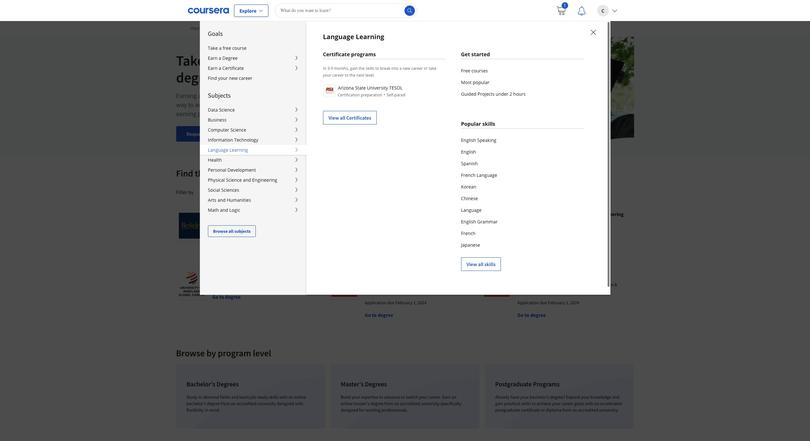 Task type: vqa. For each thing, say whether or not it's contained in the screenshot.
Earn a Certificate a
yes



Task type: locate. For each thing, give the bounding box(es) containing it.
1 horizontal spatial top
[[530, 282, 537, 288]]

take for take a free course
[[208, 45, 218, 51]]

0 vertical spatial by
[[188, 189, 194, 196]]

1 horizontal spatial application
[[365, 300, 387, 306]]

earn up earn a certificate
[[208, 55, 218, 61]]

3 english from the top
[[462, 219, 477, 225]]

designed inside study in-demand fields and learn job-ready skills with an online bachelor's degree from an accredited university designed with flexibility in mind.
[[277, 401, 294, 407]]

1 horizontal spatial universities
[[551, 282, 573, 288]]

postgraduate programs
[[496, 380, 560, 388]]

subjects
[[235, 229, 251, 234]]

online
[[387, 52, 425, 70], [262, 92, 279, 100], [294, 395, 306, 400], [341, 401, 353, 407]]

from down advance
[[385, 401, 394, 407]]

2 horizontal spatial university
[[421, 401, 440, 407]]

in
[[323, 66, 327, 71]]

or left take
[[424, 66, 428, 71]]

0 horizontal spatial 1,
[[414, 300, 417, 306]]

1 horizontal spatial technology
[[295, 269, 321, 276]]

1 2023) from the left
[[392, 288, 403, 294]]

under
[[496, 91, 509, 97]]

or inside earning a bachelor's or master's online from an accredited university can be a flexible way to acquire an important credential while boosting your knowledge, skills, and earning potential.
[[232, 92, 237, 100]]

1 vertical spatial french
[[462, 230, 476, 237]]

1 vertical spatial all
[[229, 229, 234, 234]]

french
[[462, 172, 476, 178], [462, 230, 476, 237]]

1 & from the left
[[462, 282, 465, 288]]

english for english grammar
[[462, 219, 477, 225]]

all inside 'list'
[[479, 261, 484, 268]]

find the right degree for you
[[176, 168, 286, 179]]

find down earn a certificate
[[208, 75, 217, 81]]

None search field
[[275, 3, 418, 18]]

master down the japanese link
[[518, 269, 533, 276]]

all down knowledge,
[[340, 115, 346, 121]]

skills inside study in-demand fields and learn job-ready skills with an online bachelor's degree from an accredited university designed with flexibility in mind.
[[269, 395, 279, 400]]

2 vertical spatial all
[[479, 261, 484, 268]]

build your expertise to advance or switch your career. earn an online master's degree from an accredited university specifically designed for working professionals.
[[341, 395, 462, 413]]

0 vertical spatial view
[[329, 115, 339, 121]]

1 vertical spatial earn
[[208, 65, 218, 71]]

or up important
[[232, 92, 237, 100]]

What do you want to learn? text field
[[275, 3, 418, 18]]

gain inside in 3-9 months, gain the skills to break into a new career or take your career to the next level.
[[350, 66, 358, 71]]

specifically
[[441, 401, 462, 407]]

accredited down learn
[[237, 401, 257, 407]]

0 horizontal spatial top
[[377, 282, 384, 288]]

science down personal development
[[226, 177, 242, 183]]

view inside list
[[329, 115, 339, 121]]

0 horizontal spatial universities
[[398, 282, 420, 288]]

1 vertical spatial list
[[174, 362, 637, 432]]

bachelor's
[[203, 92, 230, 100], [530, 395, 550, 400], [187, 401, 206, 407]]

spanish
[[462, 161, 478, 167]]

your down earn a certificate
[[218, 75, 228, 81]]

filter
[[176, 189, 187, 196]]

1 horizontal spatial &
[[615, 282, 618, 288]]

1 vertical spatial language learning
[[208, 147, 248, 153]]

from inside earning a bachelor's or master's online from an accredited university can be a flexible way to acquire an important credential while boosting your knowledge, skills, and earning potential.
[[281, 92, 293, 100]]

master down 'chinese' link in the top right of the page
[[518, 211, 533, 218]]

language learning inside menu item
[[323, 32, 385, 41]]

2 horizontal spatial due
[[540, 300, 548, 306]]

(u.s. for 1st university of illinois at urbana-champaign image from the left
[[441, 282, 450, 288]]

0 horizontal spatial for
[[259, 168, 270, 179]]

find up filter by
[[176, 168, 193, 179]]

1 horizontal spatial all
[[340, 115, 346, 121]]

bachelor's up achieve
[[530, 395, 550, 400]]

degree
[[176, 69, 218, 86], [230, 168, 257, 179], [225, 236, 241, 242], [225, 294, 241, 300], [378, 312, 394, 319], [531, 312, 546, 319], [207, 401, 220, 407], [371, 401, 384, 407]]

earn a certificate
[[208, 65, 244, 71]]

accredited down goals
[[579, 408, 599, 413]]

hours
[[514, 91, 526, 97]]

technology inside popup button
[[234, 137, 259, 143]]

development
[[228, 167, 256, 173]]

science for physical
[[226, 177, 242, 183]]

a left •
[[378, 92, 382, 100]]

from right diploma
[[563, 408, 572, 413]]

university
[[332, 92, 358, 100], [258, 401, 276, 407], [421, 401, 440, 407]]

of down arts and humanities
[[229, 211, 233, 218]]

0 vertical spatial browse
[[213, 229, 228, 234]]

online inside build your expertise to advance or switch your career. earn an online master's degree from an accredited university specifically designed for working professionals.
[[341, 401, 353, 407]]

close image
[[589, 28, 598, 36], [589, 28, 598, 36], [590, 28, 598, 37]]

language learning inside popup button
[[208, 147, 248, 153]]

data science button
[[200, 105, 306, 115]]

a up acquire
[[198, 92, 201, 100]]

1 horizontal spatial find
[[208, 75, 217, 81]]

university inside study in-demand fields and learn job-ready skills with an online bachelor's degree from an accredited university designed with flexibility in mind.
[[258, 401, 276, 407]]

university down arizona
[[332, 92, 358, 100]]

0 horizontal spatial #12 in top public universities in the u.s. (u.s. news & world report, 2023)
[[365, 282, 465, 294]]

for
[[259, 168, 270, 179], [359, 408, 365, 413]]

1 horizontal spatial degrees
[[365, 380, 387, 388]]

1 u.s. from the left
[[433, 282, 440, 288]]

for left working
[[359, 408, 365, 413]]

french up japanese at right
[[462, 230, 476, 237]]

and right "arts"
[[218, 197, 226, 203]]

a right into
[[400, 66, 402, 71]]

postgraduate
[[496, 380, 532, 388]]

2 english from the top
[[462, 149, 477, 155]]

free courses link
[[462, 65, 584, 77]]

gain down already
[[496, 401, 504, 407]]

all down japanese at right
[[479, 261, 484, 268]]

master's inside earning a bachelor's or master's online from an accredited university can be a flexible way to acquire an important credential while boosting your knowledge, skills, and earning potential.
[[239, 92, 261, 100]]

0 vertical spatial all
[[340, 115, 346, 121]]

a left 'free'
[[219, 45, 222, 51]]

2 application due february 1, 2024 from the left
[[518, 300, 580, 306]]

french language link
[[462, 170, 584, 181]]

take inside explore menu element
[[208, 45, 218, 51]]

0 horizontal spatial university of illinois at urbana-champaign image
[[329, 269, 360, 300]]

and inside arts and humanities dropdown button
[[218, 197, 226, 203]]

for left you
[[259, 168, 270, 179]]

list for browse by program level
[[174, 362, 637, 432]]

1 horizontal spatial study
[[257, 211, 270, 218]]

certificate up 9
[[323, 51, 350, 58]]

program
[[218, 348, 251, 359]]

new down earn a certificate
[[229, 75, 238, 81]]

skills inside view all skills link
[[485, 261, 496, 268]]

0 vertical spatial master's
[[239, 92, 261, 100]]

0 vertical spatial list
[[462, 65, 584, 100]]

math and logic button
[[200, 205, 306, 215]]

the
[[359, 66, 365, 71], [350, 73, 356, 78], [195, 168, 208, 179], [426, 282, 432, 288], [579, 282, 585, 288]]

study left in-
[[187, 395, 198, 400]]

designed
[[277, 401, 294, 407], [341, 408, 358, 413]]

2 public from the left
[[538, 282, 550, 288]]

online inside earning a bachelor's or master's online from an accredited university can be a flexible way to acquire an important credential while boosting your knowledge, skills, and earning potential.
[[262, 92, 279, 100]]

close image
[[589, 28, 598, 36], [589, 28, 598, 36], [589, 28, 598, 36], [589, 28, 598, 36]]

1 1, from the left
[[414, 300, 417, 306]]

0 horizontal spatial report,
[[377, 288, 391, 294]]

career
[[297, 52, 336, 70], [412, 66, 423, 71], [333, 73, 344, 78], [239, 75, 253, 81], [562, 401, 574, 407]]

#12 in top public universities in the u.s. (u.s. news & world report, 2023)
[[365, 282, 465, 294], [518, 282, 618, 294]]

2 vertical spatial learning
[[230, 147, 248, 153]]

take
[[208, 45, 218, 51], [176, 52, 205, 70]]

0 horizontal spatial certificate
[[223, 65, 244, 71]]

math and logic
[[208, 207, 240, 213]]

of down 'chinese' link in the top right of the page
[[534, 211, 539, 218]]

0 horizontal spatial gain
[[350, 66, 358, 71]]

technology right cybersecurity
[[295, 269, 321, 276]]

2 news from the left
[[604, 282, 614, 288]]

earn for earn a degree
[[208, 55, 218, 61]]

1 horizontal spatial world
[[518, 288, 529, 294]]

1 horizontal spatial due
[[388, 300, 395, 306]]

of for master of engineering in computer engineering
[[534, 211, 539, 218]]

(u.s. for 2nd university of illinois at urbana-champaign image from left
[[594, 282, 603, 288]]

view down japanese at right
[[467, 261, 478, 268]]

1 vertical spatial for
[[359, 408, 365, 413]]

view for view all certificates
[[329, 115, 339, 121]]

degrees for bachelor's degrees
[[217, 380, 239, 388]]

1 horizontal spatial news
[[604, 282, 614, 288]]

c
[[602, 7, 605, 14]]

your inside explore menu element
[[218, 75, 228, 81]]

bachelor's
[[187, 380, 216, 388]]

english link
[[462, 146, 584, 158]]

go to degree
[[213, 236, 241, 242], [213, 294, 241, 300], [365, 312, 394, 319], [518, 312, 546, 319]]

of inside 'link'
[[534, 211, 539, 218]]

gain up next
[[350, 66, 358, 71]]

science up business
[[219, 107, 235, 113]]

dartmouth college image
[[482, 210, 513, 241]]

master
[[213, 211, 228, 218], [518, 211, 533, 218], [518, 269, 533, 276]]

french link
[[462, 228, 584, 240]]

application for 2nd university of illinois at urbana-champaign image from left
[[518, 300, 540, 306]]

and inside math and logic dropdown button
[[220, 207, 228, 213]]

a for take a free course
[[219, 45, 222, 51]]

of right the bachelor
[[234, 269, 238, 276]]

1 horizontal spatial university of illinois at urbana-champaign image
[[482, 269, 513, 300]]

a down earn a degree in the top of the page
[[219, 65, 221, 71]]

master's down expertise at the left bottom of page
[[354, 401, 370, 407]]

english up spanish
[[462, 149, 477, 155]]

french up korean on the top
[[462, 172, 476, 178]]

1 horizontal spatial certificate
[[323, 51, 350, 58]]

1 horizontal spatial u.s.
[[586, 282, 593, 288]]

physical science and engineering
[[208, 177, 277, 183]]

by left "program"
[[207, 348, 216, 359]]

0 horizontal spatial all
[[229, 229, 234, 234]]

2 2023) from the left
[[545, 288, 555, 294]]

1 vertical spatial learning
[[356, 32, 385, 41]]

new right into
[[403, 66, 411, 71]]

certificate inside language learning menu item
[[323, 51, 350, 58]]

0 horizontal spatial application due february 1, 2024
[[365, 300, 427, 306]]

0 horizontal spatial view
[[329, 115, 339, 121]]

0 horizontal spatial computer
[[208, 127, 229, 133]]

online inside take charge of your career with an online degree
[[387, 52, 425, 70]]

bachelor's inside study in-demand fields and learn job-ready skills with an online bachelor's degree from an accredited university designed with flexibility in mind.
[[187, 401, 206, 407]]

shopping cart: 1 item element
[[556, 2, 569, 16]]

professionals.
[[382, 408, 408, 413]]

all inside list
[[340, 115, 346, 121]]

or left switch
[[401, 395, 405, 400]]

1 application due february 1, 2024 from the left
[[365, 300, 427, 306]]

view
[[329, 115, 339, 121], [467, 261, 478, 268]]

1 horizontal spatial for
[[359, 408, 365, 413]]

1 vertical spatial by
[[207, 348, 216, 359]]

go
[[213, 236, 219, 242], [213, 294, 219, 300], [365, 312, 371, 319], [518, 312, 524, 319]]

1 public from the left
[[385, 282, 397, 288]]

bachelor's inside earning a bachelor's or master's online from an accredited university can be a flexible way to acquire an important credential while boosting your knowledge, skills, and earning potential.
[[203, 92, 230, 100]]

english speaking
[[462, 137, 497, 143]]

degree inside study in-demand fields and learn job-ready skills with an online bachelor's degree from an accredited university designed with flexibility in mind.
[[207, 401, 220, 407]]

and inside already have your bachelor's degree? expand your knowledge and gain practical skills to achieve your career goals with an accelerated postgraduate certificate or diploma from an accredited university.
[[613, 395, 620, 400]]

1 english from the top
[[462, 137, 477, 143]]

english left grammar
[[462, 219, 477, 225]]

university of illinois at urbana-champaign image
[[329, 269, 360, 300], [482, 269, 513, 300]]

0 horizontal spatial university
[[258, 401, 276, 407]]

1 horizontal spatial by
[[207, 348, 216, 359]]

language down spanish
[[477, 172, 498, 178]]

self-
[[387, 92, 395, 98]]

bachelor's up flexibility
[[187, 401, 206, 407]]

a
[[219, 45, 222, 51], [219, 55, 221, 61], [219, 65, 221, 71], [400, 66, 402, 71], [198, 92, 201, 100], [378, 92, 382, 100]]

and down development
[[243, 177, 251, 183]]

language learning down information technology at the top left
[[208, 147, 248, 153]]

1 vertical spatial new
[[229, 75, 238, 81]]

c button
[[593, 0, 623, 21]]

0 horizontal spatial study
[[187, 395, 198, 400]]

0 horizontal spatial u.s.
[[433, 282, 440, 288]]

1 horizontal spatial take
[[208, 45, 218, 51]]

list
[[462, 65, 584, 100], [174, 362, 637, 432]]

and left logic
[[220, 207, 228, 213]]

arizona
[[338, 85, 354, 91]]

2 university of illinois at urbana-champaign image from the left
[[482, 269, 513, 300]]

due for 1st university of illinois at urbana-champaign image from the left
[[388, 300, 395, 306]]

news for 2nd university of illinois at urbana-champaign image from left
[[604, 282, 614, 288]]

learning up programs on the top left of page
[[356, 32, 385, 41]]

0 horizontal spatial degrees
[[217, 380, 239, 388]]

universities for 1st university of illinois at urbana-champaign image from the left
[[398, 282, 420, 288]]

science for computer
[[231, 127, 246, 133]]

1 universities from the left
[[398, 282, 420, 288]]

1 degrees from the left
[[217, 380, 239, 388]]

science inside popup button
[[231, 127, 246, 133]]

2 horizontal spatial all
[[479, 261, 484, 268]]

0 horizontal spatial technology
[[234, 137, 259, 143]]

0 horizontal spatial designed
[[277, 401, 294, 407]]

find inside explore menu element
[[208, 75, 217, 81]]

master left logic
[[213, 211, 228, 218]]

all inside button
[[229, 229, 234, 234]]

university for bachelor's degrees
[[258, 401, 276, 407]]

you
[[271, 168, 286, 179]]

1 vertical spatial master's
[[354, 401, 370, 407]]

1 horizontal spatial university
[[332, 92, 358, 100]]

new inside in 3-9 months, gain the skills to break into a new career or take your career to the next level.
[[403, 66, 411, 71]]

0 horizontal spatial news
[[451, 282, 461, 288]]

1 horizontal spatial view
[[467, 261, 478, 268]]

certificate inside earn a certificate dropdown button
[[223, 65, 244, 71]]

charge
[[207, 52, 249, 70]]

of for master of science in management (imsm)
[[534, 269, 539, 276]]

by right filter
[[188, 189, 194, 196]]

expertise
[[361, 395, 379, 400]]

2023) for 1st university of illinois at urbana-champaign image from the left
[[392, 288, 403, 294]]

of for master of advanced study in engineering
[[229, 211, 233, 218]]

learning
[[226, 25, 245, 31], [356, 32, 385, 41], [230, 147, 248, 153]]

paced
[[395, 92, 406, 98]]

a left degree
[[219, 55, 221, 61]]

0 horizontal spatial find
[[176, 168, 193, 179]]

ready
[[258, 395, 268, 400]]

1 vertical spatial study
[[187, 395, 198, 400]]

0 vertical spatial certificate
[[323, 51, 350, 58]]

0 horizontal spatial application
[[213, 224, 234, 230]]

due
[[235, 224, 242, 230], [388, 300, 395, 306], [540, 300, 548, 306]]

your down degree?
[[553, 401, 561, 407]]

logic
[[230, 207, 240, 213]]

and up "accelerated"
[[613, 395, 620, 400]]

certificate up find your new career
[[223, 65, 244, 71]]

to
[[376, 66, 379, 71], [345, 73, 349, 78], [188, 101, 194, 109], [220, 236, 224, 242], [220, 294, 224, 300], [372, 312, 377, 319], [525, 312, 530, 319], [380, 395, 384, 400], [532, 401, 536, 407]]

engineering inside dropdown button
[[252, 177, 277, 183]]

earn inside dropdown button
[[208, 65, 218, 71]]

earn down earn a degree in the top of the page
[[208, 65, 218, 71]]

0 horizontal spatial (u.s.
[[441, 282, 450, 288]]

2 (u.s. from the left
[[594, 282, 603, 288]]

degree
[[223, 55, 238, 61]]

postgraduate
[[496, 408, 521, 413]]

science for data
[[219, 107, 235, 113]]

0 horizontal spatial #12
[[365, 282, 372, 288]]

1 vertical spatial view
[[467, 261, 478, 268]]

1 horizontal spatial gain
[[496, 401, 504, 407]]

study up 8, at the left
[[257, 211, 270, 218]]

learning down information technology at the top left
[[230, 147, 248, 153]]

2 & from the left
[[615, 282, 618, 288]]

bachelor's up acquire
[[203, 92, 230, 100]]

all left subjects
[[229, 229, 234, 234]]

master's
[[341, 380, 364, 388]]

english speaking link
[[462, 135, 584, 146]]

gain inside already have your bachelor's degree? expand your knowledge and gain practical skills to achieve your career goals with an accelerated postgraduate certificate or diploma from an accredited university.
[[496, 401, 504, 407]]

partnername logo image
[[324, 85, 336, 96]]

science up information technology at the top left
[[231, 127, 246, 133]]

and left learn
[[231, 395, 239, 400]]

language down information
[[208, 147, 229, 153]]

university inside build your expertise to advance or switch your career. earn an online master's degree from an accredited university specifically designed for working professionals.
[[421, 401, 440, 407]]

of up find your new career link
[[251, 52, 264, 70]]

master inside 'link'
[[518, 211, 533, 218]]

university of california, berkeley image
[[176, 210, 207, 241]]

list containing free courses
[[462, 65, 584, 100]]

coursera image
[[188, 5, 229, 16]]

or down achieve
[[542, 408, 546, 413]]

1 vertical spatial english
[[462, 149, 477, 155]]

2 french from the top
[[462, 230, 476, 237]]

master's inside build your expertise to advance or switch your career. earn an online master's degree from an accredited university specifically designed for working professionals.
[[354, 401, 370, 407]]

a inside in 3-9 months, gain the skills to break into a new career or take your career to the next level.
[[400, 66, 402, 71]]

earn inside build your expertise to advance or switch your career. earn an online master's degree from an accredited university specifically designed for working professionals.
[[443, 395, 451, 400]]

a for earn a degree
[[219, 55, 221, 61]]

your right have
[[521, 395, 529, 400]]

2 degrees from the left
[[365, 380, 387, 388]]

1 (u.s. from the left
[[441, 282, 450, 288]]

diploma
[[546, 408, 562, 413]]

most popular link
[[462, 77, 584, 88]]

0 vertical spatial earn
[[208, 55, 218, 61]]

fields
[[220, 395, 230, 400]]

view inside 'list'
[[467, 261, 478, 268]]

university inside earning a bachelor's or master's online from an accredited university can be a flexible way to acquire an important credential while boosting your knowledge, skills, and earning potential.
[[332, 92, 358, 100]]

data science
[[208, 107, 235, 113]]

your up find your new career link
[[267, 52, 294, 70]]

1 horizontal spatial public
[[538, 282, 550, 288]]

earn inside dropdown button
[[208, 55, 218, 61]]

language learning up "certificate programs"
[[323, 32, 385, 41]]

arts
[[208, 197, 217, 203]]

science right the bachelor
[[239, 269, 256, 276]]

master for master of science in management (imsm)
[[518, 269, 533, 276]]

0 vertical spatial take
[[208, 45, 218, 51]]

technology down computer science popup button
[[234, 137, 259, 143]]

into
[[392, 66, 399, 71]]

earn up specifically
[[443, 395, 451, 400]]

1 #12 from the left
[[365, 282, 372, 288]]

from down fields
[[221, 401, 230, 407]]

university of maryland global campus image
[[176, 269, 207, 300]]

view down knowledge,
[[329, 115, 339, 121]]

(imsm)
[[594, 269, 609, 276]]

0 vertical spatial english
[[462, 137, 477, 143]]

find for find the right degree for you
[[176, 168, 193, 179]]

1 horizontal spatial designed
[[341, 408, 358, 413]]

career inside explore menu element
[[239, 75, 253, 81]]

2 universities from the left
[[551, 282, 573, 288]]

1 vertical spatial browse
[[176, 348, 205, 359]]

1 vertical spatial bachelor's
[[530, 395, 550, 400]]

2 u.s. from the left
[[586, 282, 593, 288]]

take inside take charge of your career with an online degree
[[176, 52, 205, 70]]

2 top from the left
[[530, 282, 537, 288]]

1 french from the top
[[462, 172, 476, 178]]

1 horizontal spatial 2023)
[[545, 288, 555, 294]]

degrees up fields
[[217, 380, 239, 388]]

university down ready
[[258, 401, 276, 407]]

1 horizontal spatial computer
[[573, 211, 596, 218]]

1 horizontal spatial (u.s.
[[594, 282, 603, 288]]

your inside in 3-9 months, gain the skills to break into a new career or take your career to the next level.
[[323, 73, 332, 78]]

0 horizontal spatial take
[[176, 52, 205, 70]]

by for browse
[[207, 348, 216, 359]]

career.
[[429, 395, 442, 400]]

1 horizontal spatial browse
[[213, 229, 228, 234]]

all for subjects
[[229, 229, 234, 234]]

news for 1st university of illinois at urbana-champaign image from the left
[[451, 282, 461, 288]]

of down the japanese link
[[534, 269, 539, 276]]

career inside take charge of your career with an online degree
[[297, 52, 336, 70]]

1 horizontal spatial language learning
[[323, 32, 385, 41]]

be
[[370, 92, 377, 100]]

2 vertical spatial english
[[462, 219, 477, 225]]

physical
[[208, 177, 225, 183]]

for inside build your expertise to advance or switch your career. earn an online master's degree from an accredited university specifically designed for working professionals.
[[359, 408, 365, 413]]

a inside dropdown button
[[219, 65, 221, 71]]

find
[[208, 75, 217, 81], [176, 168, 193, 179]]

your down 'partnername logo' at the top left of page
[[321, 101, 334, 109]]

a inside dropdown button
[[219, 55, 221, 61]]

an inside take charge of your career with an online degree
[[369, 52, 384, 70]]

accredited inside earning a bachelor's or master's online from an accredited university can be a flexible way to acquire an important credential while boosting your knowledge, skills, and earning potential.
[[303, 92, 331, 100]]

subjects
[[208, 91, 231, 99]]

a for earning a bachelor's or master's online from an accredited university can be a flexible way to acquire an important credential while boosting your knowledge, skills, and earning potential.
[[198, 92, 201, 100]]

1 vertical spatial gain
[[496, 401, 504, 407]]

english down popular
[[462, 137, 477, 143]]

study inside study in-demand fields and learn job-ready skills with an online bachelor's degree from an accredited university designed with flexibility in mind.
[[187, 395, 198, 400]]

accredited up boosting
[[303, 92, 331, 100]]

with inside take charge of your career with an online degree
[[339, 52, 366, 70]]

0 vertical spatial bachelor's
[[203, 92, 230, 100]]

and down flexible
[[383, 101, 394, 109]]

1 top from the left
[[377, 282, 384, 288]]

learning right my
[[226, 25, 245, 31]]

all for certificates
[[340, 115, 346, 121]]

list containing bachelor's degrees
[[174, 362, 637, 432]]

programs
[[351, 51, 376, 58]]

2 horizontal spatial application
[[518, 300, 540, 306]]

browse
[[213, 229, 228, 234], [176, 348, 205, 359]]

master's up data science dropdown button
[[239, 92, 261, 100]]

your down 3-
[[323, 73, 332, 78]]

1 news from the left
[[451, 282, 461, 288]]

2 vertical spatial bachelor's
[[187, 401, 206, 407]]

1 horizontal spatial new
[[403, 66, 411, 71]]

from up while
[[281, 92, 293, 100]]

language learning group
[[200, 21, 811, 420]]

0 horizontal spatial browse
[[176, 348, 205, 359]]

browse inside button
[[213, 229, 228, 234]]

university down the career.
[[421, 401, 440, 407]]

certification
[[338, 92, 360, 98]]

accredited down switch
[[400, 401, 420, 407]]

by for filter
[[188, 189, 194, 196]]

in
[[271, 211, 276, 218], [568, 211, 572, 218], [257, 269, 262, 276], [558, 269, 562, 276], [373, 282, 376, 288], [421, 282, 425, 288], [526, 282, 529, 288], [574, 282, 578, 288], [205, 408, 208, 413]]

degrees up expertise at the left bottom of page
[[365, 380, 387, 388]]

with inside already have your bachelor's degree? expand your knowledge and gain practical skills to achieve your career goals with an accelerated postgraduate certificate or diploma from an accredited university.
[[586, 401, 594, 407]]

0 horizontal spatial language learning
[[208, 147, 248, 153]]

french for french
[[462, 230, 476, 237]]

0 vertical spatial language learning
[[323, 32, 385, 41]]

application due february 1, 2024
[[365, 300, 427, 306], [518, 300, 580, 306]]

0 vertical spatial new
[[403, 66, 411, 71]]

1 horizontal spatial #12
[[518, 282, 525, 288]]

application
[[213, 224, 234, 230], [365, 300, 387, 306], [518, 300, 540, 306]]

browse all subjects
[[213, 229, 251, 234]]

0 vertical spatial french
[[462, 172, 476, 178]]



Task type: describe. For each thing, give the bounding box(es) containing it.
to inside already have your bachelor's degree? expand your knowledge and gain practical skills to achieve your career goals with an accelerated postgraduate certificate or diploma from an accredited university.
[[532, 401, 536, 407]]

degree inside take charge of your career with an online degree
[[176, 69, 218, 86]]

demand
[[203, 395, 219, 400]]

already have your bachelor's degree? expand your knowledge and gain practical skills to achieve your career goals with an accelerated postgraduate certificate or diploma from an accredited university.
[[496, 395, 622, 413]]

view all skills list
[[462, 135, 584, 271]]

mind.
[[209, 408, 220, 413]]

french for french language
[[462, 172, 476, 178]]

2 #12 from the left
[[518, 282, 525, 288]]

or inside already have your bachelor's degree? expand your knowledge and gain practical skills to achieve your career goals with an accelerated postgraduate certificate or diploma from an accredited university.
[[542, 408, 546, 413]]

1 world from the left
[[365, 288, 376, 294]]

free
[[462, 68, 471, 74]]

from inside build your expertise to advance or switch your career. earn an online master's degree from an accredited university specifically designed for working professionals.
[[385, 401, 394, 407]]

1 report, from the left
[[377, 288, 391, 294]]

master for master of engineering in computer engineering
[[518, 211, 533, 218]]

business button
[[200, 115, 306, 125]]

language link
[[462, 205, 584, 216]]

language up "certificate programs"
[[323, 32, 354, 41]]

learn
[[240, 395, 249, 400]]

computer inside 'link'
[[573, 211, 596, 218]]

0 horizontal spatial due
[[235, 224, 242, 230]]

personal development
[[208, 167, 256, 173]]

english grammar
[[462, 219, 498, 225]]

break
[[380, 66, 391, 71]]

months,
[[334, 66, 349, 71]]

free
[[223, 45, 231, 51]]

earning
[[176, 92, 197, 100]]

2 1, from the left
[[567, 300, 570, 306]]

explore menu element
[[200, 21, 306, 237]]

certificate programs
[[323, 51, 376, 58]]

right
[[210, 168, 228, 179]]

flexible
[[383, 92, 402, 100]]

language learning menu item
[[306, 21, 811, 420]]

2 horizontal spatial 2024
[[571, 300, 580, 306]]

japanese
[[462, 242, 481, 248]]

knowledge
[[591, 395, 612, 400]]

master for master of advanced study in engineering
[[213, 211, 228, 218]]

social sciences
[[208, 187, 239, 193]]

browse for browse all subjects
[[213, 229, 228, 234]]

and inside study in-demand fields and learn job-ready skills with an online bachelor's degree from an accredited university designed with flexibility in mind.
[[231, 395, 239, 400]]

to inside build your expertise to advance or switch your career. earn an online master's degree from an accredited university specifically designed for working professionals.
[[380, 395, 384, 400]]

take charge of your career with an online degree
[[176, 52, 425, 86]]

view for view all skills
[[467, 261, 478, 268]]

your right build
[[352, 395, 361, 400]]

to inside earning a bachelor's or master's online from an accredited university can be a flexible way to acquire an important credential while boosting your knowledge, skills, and earning potential.
[[188, 101, 194, 109]]

2 report, from the left
[[530, 288, 544, 294]]

health
[[208, 157, 222, 163]]

chinese link
[[462, 193, 584, 205]]

browse for browse by program level
[[176, 348, 205, 359]]

courses
[[472, 68, 488, 74]]

computer inside popup button
[[208, 127, 229, 133]]

2 horizontal spatial february
[[549, 300, 566, 306]]

grammar
[[478, 219, 498, 225]]

skills inside in 3-9 months, gain the skills to break into a new career or take your career to the next level.
[[366, 66, 375, 71]]

accredited inside already have your bachelor's degree? expand your knowledge and gain practical skills to achieve your career goals with an accelerated postgraduate certificate or diploma from an accredited university.
[[579, 408, 599, 413]]

view all skills link
[[462, 258, 502, 271]]

or inside build your expertise to advance or switch your career. earn an online master's degree from an accredited university specifically designed for working professionals.
[[401, 395, 405, 400]]

0 horizontal spatial 2024
[[265, 224, 274, 230]]

request info button
[[176, 126, 225, 142]]

your inside take charge of your career with an online degree
[[267, 52, 294, 70]]

degrees for master's degrees
[[365, 380, 387, 388]]

2 #12 in top public universities in the u.s. (u.s. news & world report, 2023) from the left
[[518, 282, 618, 294]]

1 link
[[551, 0, 572, 21]]

switch
[[406, 395, 418, 400]]

request
[[187, 131, 205, 137]]

2 world from the left
[[518, 288, 529, 294]]

social sciences button
[[200, 185, 306, 195]]

take for take charge of your career with an online degree
[[176, 52, 205, 70]]

1 university of illinois at urbana-champaign image from the left
[[329, 269, 360, 300]]

japanese link
[[462, 240, 584, 251]]

info
[[206, 131, 215, 137]]

from inside study in-demand fields and learn job-ready skills with an online bachelor's degree from an accredited university designed with flexibility in mind.
[[221, 401, 230, 407]]

flexibility
[[187, 408, 204, 413]]

career inside already have your bachelor's degree? expand your knowledge and gain practical skills to achieve your career goals with an accelerated postgraduate certificate or diploma from an accredited university.
[[562, 401, 574, 407]]

personal development button
[[200, 165, 306, 175]]

your up goals
[[582, 395, 590, 400]]

accredited inside build your expertise to advance or switch your career. earn an online master's degree from an accredited university specifically designed for working professionals.
[[400, 401, 420, 407]]

programs
[[534, 380, 560, 388]]

course
[[233, 45, 247, 51]]

learning inside menu item
[[356, 32, 385, 41]]

find your new career link
[[200, 73, 306, 83]]

science left management
[[540, 269, 557, 276]]

new inside find your new career link
[[229, 75, 238, 81]]

1 vertical spatial technology
[[295, 269, 321, 276]]

find for find your new career
[[208, 75, 217, 81]]

most popular
[[462, 79, 490, 85]]

browse by program level
[[176, 348, 271, 359]]

sciences
[[221, 187, 239, 193]]

in 3-9 months, gain the skills to break into a new career or take your career to the next level.
[[323, 66, 437, 78]]

and inside earning a bachelor's or master's online from an accredited university can be a flexible way to acquire an important credential while boosting your knowledge, skills, and earning potential.
[[383, 101, 394, 109]]

arts and humanities button
[[200, 195, 306, 205]]

of for bachelor of science in cybersecurity technology
[[234, 269, 238, 276]]

2
[[510, 91, 513, 97]]

accredited inside study in-demand fields and learn job-ready skills with an online bachelor's degree from an accredited university designed with flexibility in mind.
[[237, 401, 257, 407]]

universities for 2nd university of illinois at urbana-champaign image from left
[[551, 282, 573, 288]]

my
[[219, 25, 225, 31]]

2023) for 2nd university of illinois at urbana-champaign image from left
[[545, 288, 555, 294]]

english for english
[[462, 149, 477, 155]]

master of engineering in computer engineering
[[518, 211, 624, 218]]

due for 2nd university of illinois at urbana-champaign image from left
[[540, 300, 548, 306]]

management
[[563, 269, 593, 276]]

earn for earn a certificate
[[208, 65, 218, 71]]

bachelor's degrees
[[187, 380, 239, 388]]

view all certificates link
[[323, 111, 377, 125]]

information technology
[[208, 137, 259, 143]]

in inside 'link'
[[568, 211, 572, 218]]

your inside earning a bachelor's or master's online from an accredited university can be a flexible way to acquire an important credential while boosting your knowledge, skills, and earning potential.
[[321, 101, 334, 109]]

take
[[429, 66, 437, 71]]

computer science
[[208, 127, 246, 133]]

popular
[[462, 120, 482, 128]]

popular skills
[[462, 120, 496, 128]]

filter by
[[176, 189, 194, 196]]

in-
[[198, 395, 203, 400]]

master of advanced study in engineering
[[213, 211, 304, 218]]

english for english speaking
[[462, 137, 477, 143]]

or inside in 3-9 months, gain the skills to break into a new career or take your career to the next level.
[[424, 66, 428, 71]]

find your new career
[[208, 75, 253, 81]]

0 horizontal spatial february
[[243, 224, 260, 230]]

goals
[[575, 401, 585, 407]]

master of engineering in computer engineering link
[[482, 210, 628, 243]]

and inside physical science and engineering dropdown button
[[243, 177, 251, 183]]

korean
[[462, 184, 477, 190]]

earn a degree
[[208, 55, 238, 61]]

1 horizontal spatial february
[[396, 300, 413, 306]]

application due february 1, 2024 for 1st university of illinois at urbana-champaign image from the left
[[365, 300, 427, 306]]

goals
[[208, 29, 223, 38]]

online inside study in-demand fields and learn job-ready skills with an online bachelor's degree from an accredited university designed with flexibility in mind.
[[294, 395, 306, 400]]

study in-demand fields and learn job-ready skills with an online bachelor's degree from an accredited university designed with flexibility in mind.
[[187, 395, 306, 413]]

earning a bachelor's or master's online from an accredited university can be a flexible way to acquire an important credential while boosting your knowledge, skills, and earning potential.
[[176, 92, 402, 118]]

list for get started
[[462, 65, 584, 100]]

language inside popup button
[[208, 147, 229, 153]]

from inside already have your bachelor's degree? expand your knowledge and gain practical skills to achieve your career goals with an accelerated postgraduate certificate or diploma from an accredited university.
[[563, 408, 572, 413]]

bachelor
[[213, 269, 233, 276]]

earning
[[176, 110, 197, 118]]

popular
[[473, 79, 490, 85]]

free courses
[[462, 68, 488, 74]]

1 #12 in top public universities in the u.s. (u.s. news & world report, 2023) from the left
[[365, 282, 465, 294]]

application for 1st university of illinois at urbana-champaign image from the left
[[365, 300, 387, 306]]

in inside study in-demand fields and learn job-ready skills with an online bachelor's degree from an accredited university designed with flexibility in mind.
[[205, 408, 208, 413]]

u.s. for 1st university of illinois at urbana-champaign image from the left
[[433, 282, 440, 288]]

take a free course
[[208, 45, 247, 51]]

learning inside popup button
[[230, 147, 248, 153]]

arizona state university tesol certification preparation • self-paced
[[338, 85, 406, 98]]

of inside take charge of your career with an online degree
[[251, 52, 264, 70]]

get
[[462, 51, 470, 58]]

application due february 1, 2024 for 2nd university of illinois at urbana-champaign image from left
[[518, 300, 580, 306]]

most
[[462, 79, 472, 85]]

u.s. for 2nd university of illinois at urbana-champaign image from left
[[586, 282, 593, 288]]

get started
[[462, 51, 490, 58]]

physical science and engineering button
[[200, 175, 306, 185]]

degree inside build your expertise to advance or switch your career. earn an online master's degree from an accredited university specifically designed for working professionals.
[[371, 401, 384, 407]]

business
[[208, 117, 227, 123]]

preparation
[[361, 92, 383, 98]]

university for master's degrees
[[421, 401, 440, 407]]

1 horizontal spatial 2024
[[418, 300, 427, 306]]

0 vertical spatial study
[[257, 211, 270, 218]]

a for earn a certificate
[[219, 65, 221, 71]]

bachelor's inside already have your bachelor's degree? expand your knowledge and gain practical skills to achieve your career goals with an accelerated postgraduate certificate or diploma from an accredited university.
[[530, 395, 550, 400]]

language down chinese
[[462, 207, 482, 213]]

advance
[[385, 395, 400, 400]]

all for skills
[[479, 261, 484, 268]]

achieve
[[537, 401, 552, 407]]

way
[[176, 101, 187, 109]]

explore button
[[234, 4, 269, 17]]

designed inside build your expertise to advance or switch your career. earn an online master's degree from an accredited university specifically designed for working professionals.
[[341, 408, 358, 413]]

working
[[366, 408, 381, 413]]

your right switch
[[419, 395, 428, 400]]

view all certificates list
[[323, 84, 446, 125]]

state
[[355, 85, 366, 91]]

skills inside already have your bachelor's degree? expand your knowledge and gain practical skills to achieve your career goals with an accelerated postgraduate certificate or diploma from an accredited university.
[[522, 401, 531, 407]]

certificates
[[347, 115, 372, 121]]

browse all subjects button
[[208, 226, 256, 237]]

0 vertical spatial learning
[[226, 25, 245, 31]]



